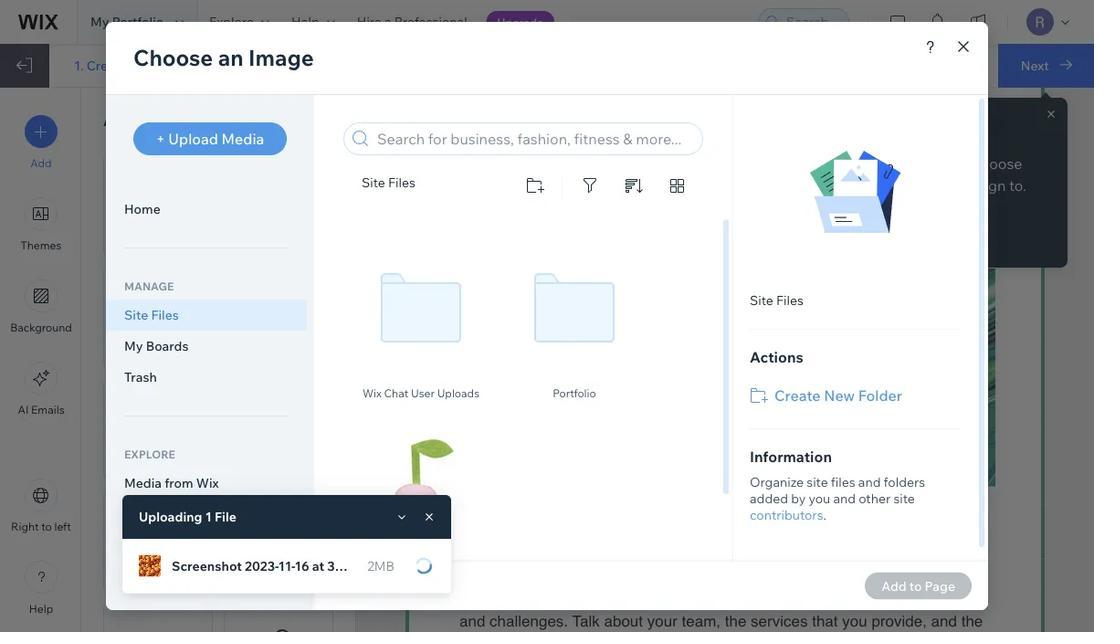 Task type: vqa. For each thing, say whether or not it's contained in the screenshot.
Search for tools, apps, help & more... field
no



Task type: locate. For each thing, give the bounding box(es) containing it.
add recipients and publish when you're done designing hit 'next' to choose the recipients you want to send this campaign to.
[[695, 127, 1027, 195]]

done
[[784, 154, 819, 173]]

0 vertical spatial you
[[792, 176, 817, 195]]

0 vertical spatial help button
[[280, 0, 346, 44]]

a
[[385, 14, 392, 30], [509, 569, 517, 587], [674, 590, 682, 608]]

space
[[577, 590, 619, 608]]

add for add recipients and publish when you're done designing hit 'next' to choose the recipients you want to send this campaign to.
[[695, 127, 724, 145]]

publish
[[831, 127, 882, 145]]

left
[[54, 520, 71, 533]]

a right "into"
[[674, 590, 682, 608]]

logo
[[145, 562, 171, 575]]

you
[[792, 176, 817, 195], [842, 612, 867, 630]]

right to left
[[11, 520, 71, 533]]

to inside 'this is a great place to write long text about your brand and your services. you can use this space go into a little more detail about your business goals and challenges. talk about your team, the services that you provide, and t'
[[603, 569, 616, 587]]

help button left hire on the top left of the page
[[280, 0, 346, 44]]

you inside add recipients and publish when you're done designing hit 'next' to choose the recipients you want to send this campaign to.
[[792, 176, 817, 195]]

our
[[589, 114, 623, 141]]

to
[[633, 518, 660, 545]]

help button down the right to left
[[25, 561, 58, 616]]

into
[[644, 590, 670, 608]]

about down brand
[[800, 590, 839, 608]]

video
[[263, 562, 294, 575]]

add inside 'button'
[[30, 156, 52, 170]]

what
[[459, 518, 517, 545]]

0 horizontal spatial help
[[29, 602, 53, 616]]

about inside every newsletter starts with an introduction. tell your audience what this email's about and encourage your audience to read on.
[[946, 202, 980, 218]]

0 vertical spatial help
[[291, 14, 320, 30]]

1 horizontal spatial this
[[874, 202, 896, 218]]

you
[[459, 590, 486, 608]]

this for brand
[[549, 590, 573, 608]]

0 vertical spatial audience
[[782, 202, 838, 218]]

1. create
[[74, 57, 127, 73]]

hit
[[893, 154, 911, 173]]

add up when
[[695, 127, 724, 145]]

the down "more"
[[725, 612, 747, 630]]

the
[[695, 176, 718, 195], [725, 612, 747, 630]]

1 vertical spatial recipients
[[721, 176, 789, 195]]

got it button
[[695, 213, 762, 240]]

you're
[[739, 154, 780, 173]]

great
[[522, 569, 557, 587]]

your up provide,
[[843, 590, 873, 608]]

this down place
[[549, 590, 573, 608]]

add inside add recipients and publish when you're done designing hit 'next' to choose the recipients you want to send this campaign to.
[[695, 127, 724, 145]]

this inside every newsletter starts with an introduction. tell your audience what this email's about and encourage your audience to read on.
[[874, 202, 896, 218]]

to left the read at the top right of the page
[[645, 223, 656, 239]]

this down 'next'
[[910, 176, 935, 195]]

recipients down you're
[[721, 176, 789, 195]]

recipients
[[728, 127, 798, 145], [721, 176, 789, 195]]

0 horizontal spatial this
[[549, 590, 573, 608]]

0 horizontal spatial the
[[695, 176, 718, 195]]

0 vertical spatial the
[[695, 176, 718, 195]]

this down send
[[874, 202, 896, 218]]

every newsletter starts with an introduction. tell your audience what this email's about and encourage your audience to read on.
[[459, 202, 984, 239]]

2 vertical spatial a
[[674, 590, 682, 608]]

your
[[752, 202, 778, 218], [555, 223, 581, 239], [763, 569, 793, 587], [872, 569, 902, 587], [843, 590, 873, 608], [647, 612, 678, 630]]

add button
[[25, 115, 58, 170]]

you right that
[[842, 612, 867, 630]]

this inside add recipients and publish when you're done designing hit 'next' to choose the recipients you want to send this campaign to.
[[910, 176, 935, 195]]

recipients
[[216, 57, 280, 73]]

starts
[[565, 202, 598, 218]]

1 vertical spatial the
[[725, 612, 747, 630]]

about left our
[[523, 114, 582, 141]]

this
[[910, 176, 935, 195], [874, 202, 896, 218], [549, 590, 573, 608]]

encourage
[[486, 223, 551, 239]]

add left elements
[[103, 111, 132, 130]]

help left hire on the top left of the page
[[291, 14, 320, 30]]

and inside every newsletter starts with an introduction. tell your audience what this email's about and encourage your audience to read on.
[[459, 223, 482, 239]]

and up when
[[692, 114, 731, 141]]

with
[[602, 202, 626, 218]]

test
[[953, 57, 978, 73]]

0 vertical spatial this
[[910, 176, 935, 195]]

1 horizontal spatial help button
[[280, 0, 346, 44]]

add elements
[[103, 111, 200, 130]]

provide,
[[872, 612, 927, 630]]

can
[[490, 590, 515, 608]]

news
[[630, 114, 685, 141]]

team,
[[682, 612, 721, 630]]

send
[[874, 176, 907, 195]]

1 horizontal spatial you
[[842, 612, 867, 630]]

this inside 'this is a great place to write long text about your brand and your services. you can use this space go into a little more detail about your business goals and challenges. talk about your team, the services that you provide, and t'
[[549, 590, 573, 608]]

next
[[1021, 57, 1049, 73]]

1 vertical spatial help button
[[25, 561, 58, 616]]

1 horizontal spatial the
[[725, 612, 747, 630]]

to up campaign
[[956, 154, 970, 173]]

audience down with
[[585, 223, 641, 239]]

0 horizontal spatial audience
[[585, 223, 641, 239]]

use
[[519, 590, 544, 608]]

about down campaign
[[946, 202, 980, 218]]

you down done
[[792, 176, 817, 195]]

go
[[623, 590, 640, 608]]

up
[[595, 518, 627, 545]]

long
[[657, 569, 686, 587]]

audience down want
[[782, 202, 838, 218]]

newsletter
[[498, 202, 561, 218]]

0 horizontal spatial you
[[792, 176, 817, 195]]

1 vertical spatial audience
[[585, 223, 641, 239]]

0 horizontal spatial a
[[385, 14, 392, 30]]

2. add recipients link
[[175, 57, 280, 74]]

and up done
[[801, 127, 827, 145]]

and down every on the left top of page
[[459, 223, 482, 239]]

your right tell
[[752, 202, 778, 218]]

and down goals
[[931, 612, 957, 630]]

about down go
[[604, 612, 643, 630]]

2 horizontal spatial this
[[910, 176, 935, 195]]

right
[[11, 520, 39, 533]]

1 vertical spatial you
[[842, 612, 867, 630]]

1 vertical spatial this
[[874, 202, 896, 218]]

more
[[719, 590, 754, 608]]

0 vertical spatial recipients
[[728, 127, 798, 145]]

to left left
[[41, 520, 52, 533]]

read
[[660, 223, 687, 239]]

themes
[[21, 238, 62, 252]]

recipients up you're
[[728, 127, 798, 145]]

2 vertical spatial this
[[549, 590, 573, 608]]

my
[[90, 14, 109, 30]]

your up business
[[872, 569, 902, 587]]

create
[[87, 57, 127, 73]]

a right hire on the top left of the page
[[385, 14, 392, 30]]

help down the right to left
[[29, 602, 53, 616]]

updates.
[[801, 114, 892, 141]]

help button
[[280, 0, 346, 44], [25, 561, 58, 616]]

a right is
[[509, 569, 517, 587]]

1 horizontal spatial a
[[509, 569, 517, 587]]

add up themes button
[[30, 156, 52, 170]]

detail
[[758, 590, 796, 608]]

add
[[188, 57, 213, 73], [103, 111, 132, 130], [695, 127, 724, 145], [30, 156, 52, 170]]

audience
[[782, 202, 838, 218], [585, 223, 641, 239]]

what we're up to
[[459, 518, 660, 545]]

add for add
[[30, 156, 52, 170]]

to down designing
[[856, 176, 870, 195]]

1. create link
[[74, 57, 127, 74]]

0 vertical spatial a
[[385, 14, 392, 30]]

elements
[[136, 111, 200, 130]]

the down when
[[695, 176, 718, 195]]

and
[[927, 57, 950, 73], [692, 114, 731, 141], [801, 127, 827, 145], [459, 223, 482, 239], [842, 569, 868, 587], [459, 612, 485, 630], [931, 612, 957, 630]]

background
[[10, 321, 72, 334]]

your down "into"
[[647, 612, 678, 630]]

emails
[[31, 403, 64, 417]]

to up space
[[603, 569, 616, 587]]

0 horizontal spatial help button
[[25, 561, 58, 616]]



Task type: describe. For each thing, give the bounding box(es) containing it.
'next'
[[914, 154, 952, 173]]

and left test
[[927, 57, 950, 73]]

services.
[[907, 569, 968, 587]]

portfolio
[[112, 14, 164, 30]]

upgrade
[[497, 15, 543, 29]]

you inside 'this is a great place to write long text about your brand and your services. you can use this space go into a little more detail about your business goals and challenges. talk about your team, the services that you provide, and t'
[[842, 612, 867, 630]]

1.
[[74, 57, 84, 73]]

challenges.
[[490, 612, 568, 630]]

1 horizontal spatial help
[[291, 14, 320, 30]]

ai
[[18, 403, 29, 417]]

latest
[[738, 114, 795, 141]]

got
[[712, 218, 734, 234]]

your up detail
[[763, 569, 793, 587]]

hire
[[357, 14, 382, 30]]

an
[[630, 202, 645, 218]]

text
[[691, 569, 716, 587]]

that
[[812, 612, 838, 630]]

got it
[[712, 218, 746, 234]]

services
[[751, 612, 808, 630]]

to.
[[1009, 176, 1027, 195]]

and down you
[[459, 612, 485, 630]]

read
[[459, 114, 516, 141]]

newsletter
[[459, 37, 784, 104]]

my portfolio
[[90, 14, 164, 30]]

background button
[[10, 280, 72, 334]]

want
[[820, 176, 853, 195]]

next button
[[998, 44, 1094, 88]]

this is a great place to write long text about your brand and your services. you can use this space go into a little more detail about your business goals and challenges. talk about your team, the services that you provide, and t
[[459, 569, 987, 632]]

2 horizontal spatial a
[[674, 590, 682, 608]]

when
[[695, 154, 735, 173]]

themes button
[[21, 197, 62, 252]]

html
[[142, 449, 174, 463]]

add right 2.
[[188, 57, 213, 73]]

upgrade button
[[486, 11, 554, 33]]

2.
[[175, 57, 185, 73]]

it
[[737, 218, 746, 234]]

and right brand
[[842, 569, 868, 587]]

hire a professional
[[357, 14, 467, 30]]

1 vertical spatial a
[[509, 569, 517, 587]]

your down starts
[[555, 223, 581, 239]]

1 vertical spatial help
[[29, 602, 53, 616]]

what
[[841, 202, 870, 218]]

preview
[[876, 57, 924, 73]]

2. add recipients
[[175, 57, 280, 73]]

we're
[[524, 518, 588, 545]]

this
[[459, 569, 489, 587]]

email's
[[899, 202, 942, 218]]

little
[[687, 590, 714, 608]]

designing
[[822, 154, 889, 173]]

about up "more"
[[720, 569, 759, 587]]

choose
[[973, 154, 1023, 173]]

read about our news and latest updates.
[[459, 114, 892, 141]]

professional
[[394, 14, 467, 30]]

and inside add recipients and publish when you're done designing hit 'next' to choose the recipients you want to send this campaign to.
[[801, 127, 827, 145]]

on.
[[691, 223, 710, 239]]

1 horizontal spatial audience
[[782, 202, 838, 218]]

the inside 'this is a great place to write long text about your brand and your services. you can use this space go into a little more detail about your business goals and challenges. talk about your team, the services that you provide, and t'
[[725, 612, 747, 630]]

explore
[[209, 14, 254, 30]]

preview and test
[[876, 57, 978, 73]]

Search... field
[[781, 9, 843, 35]]

tell
[[727, 202, 748, 218]]

talk
[[572, 612, 600, 630]]

place
[[561, 569, 598, 587]]

business
[[878, 590, 939, 608]]

is
[[493, 569, 504, 587]]

ai emails button
[[18, 362, 64, 417]]

right to left button
[[11, 479, 71, 533]]

to inside button
[[41, 520, 52, 533]]

add for add elements
[[103, 111, 132, 130]]

this for choose
[[910, 176, 935, 195]]

campaign
[[939, 176, 1006, 195]]

the inside add recipients and publish when you're done designing hit 'next' to choose the recipients you want to send this campaign to.
[[695, 176, 718, 195]]

introduction.
[[649, 202, 724, 218]]

to inside every newsletter starts with an introduction. tell your audience what this email's about and encourage your audience to read on.
[[645, 223, 656, 239]]

hire a professional link
[[346, 0, 478, 44]]

button
[[140, 337, 176, 351]]

ai emails
[[18, 403, 64, 417]]

write
[[620, 569, 653, 587]]



